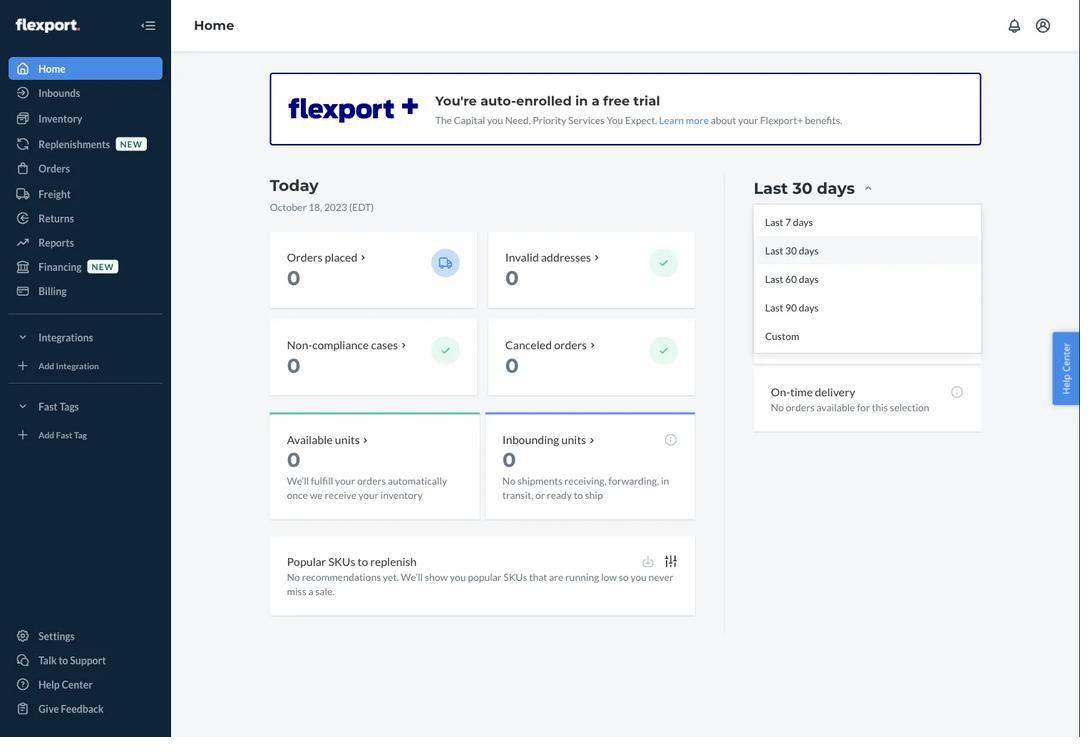Task type: vqa. For each thing, say whether or not it's contained in the screenshot.
"PRIME"
no



Task type: describe. For each thing, give the bounding box(es) containing it.
orders inside on-time shipping no orders available for this selection
[[786, 334, 815, 346]]

you're auto-enrolled in a free trial the capital you need, priority services you expect. learn more about your flexport+ benefits.
[[435, 93, 843, 126]]

1 horizontal spatial edt
[[880, 203, 899, 215]]

new for replenishments
[[120, 139, 143, 149]]

settings link
[[9, 625, 163, 648]]

free
[[604, 93, 630, 108]]

no recommendations yet. we'll show you popular skus that are running low so you never miss a sale.
[[287, 571, 674, 598]]

recommendations
[[302, 571, 381, 583]]

forwarding,
[[609, 475, 659, 487]]

transit,
[[503, 489, 534, 501]]

show
[[425, 571, 448, 583]]

that
[[529, 571, 547, 583]]

replenish
[[371, 555, 417, 569]]

returns link
[[9, 207, 163, 230]]

0 horizontal spatial your
[[335, 475, 355, 487]]

learn more link
[[659, 114, 709, 126]]

90
[[786, 301, 797, 313]]

fast tags
[[39, 401, 79, 413]]

1 vertical spatial help center
[[39, 679, 93, 691]]

days right 60
[[799, 273, 819, 285]]

for inside on-time shipping no orders available for this selection
[[857, 334, 870, 346]]

placed
[[325, 250, 358, 264]]

time for delivery
[[791, 385, 813, 399]]

popular skus to replenish
[[287, 555, 417, 569]]

trial
[[634, 93, 661, 108]]

center inside button
[[1060, 343, 1073, 372]]

you
[[607, 114, 624, 126]]

days right "7"
[[793, 216, 813, 228]]

receiving,
[[565, 475, 607, 487]]

learn
[[659, 114, 684, 126]]

0 inside 0 no shipments receiving, forwarding, in transit, or ready to ship
[[503, 448, 516, 472]]

0 for orders
[[287, 266, 301, 290]]

support
[[70, 654, 106, 667]]

0 horizontal spatial you
[[450, 571, 466, 583]]

we
[[310, 489, 323, 501]]

invalid addresses
[[506, 250, 591, 264]]

on- for on-time shipping no orders available for this selection
[[771, 318, 791, 332]]

1 horizontal spatial 18,
[[772, 203, 786, 215]]

inbounding
[[503, 433, 560, 447]]

need,
[[505, 114, 531, 126]]

help center button
[[1053, 332, 1081, 405]]

2 horizontal spatial you
[[631, 571, 647, 583]]

give feedback button
[[9, 698, 163, 720]]

feedback
[[61, 703, 104, 715]]

0 horizontal spatial skus
[[328, 555, 356, 569]]

1 horizontal spatial (
[[877, 203, 880, 215]]

replenishments
[[39, 138, 110, 150]]

add integration
[[39, 361, 99, 371]]

open account menu image
[[1035, 17, 1052, 34]]

add for add fast tag
[[39, 430, 54, 440]]

invalid
[[506, 250, 539, 264]]

3 for from the top
[[857, 402, 870, 414]]

inbounds link
[[9, 81, 163, 104]]

services
[[569, 114, 605, 126]]

last 90 days
[[766, 301, 819, 313]]

0 horizontal spatial help
[[39, 679, 60, 691]]

0 we'll fulfill your orders automatically once we receive your inventory
[[287, 448, 447, 501]]

inventory
[[381, 489, 423, 501]]

low
[[601, 571, 617, 583]]

october
[[270, 201, 307, 213]]

give
[[39, 703, 59, 715]]

the
[[435, 114, 452, 126]]

so
[[619, 571, 629, 583]]

1 vertical spatial to
[[358, 555, 368, 569]]

today october 18, 2023 ( edt )
[[270, 176, 374, 213]]

0 vertical spatial home
[[194, 18, 234, 33]]

running
[[566, 571, 600, 583]]

custom
[[766, 330, 800, 342]]

integrations
[[39, 331, 93, 343]]

delivery
[[815, 385, 856, 399]]

0 vertical spatial 30
[[793, 179, 813, 198]]

reports link
[[9, 231, 163, 254]]

last left 90
[[766, 301, 784, 313]]

more
[[686, 114, 709, 126]]

days right 90
[[799, 301, 819, 313]]

today
[[270, 176, 319, 195]]

orders for orders placed
[[287, 250, 323, 264]]

are
[[549, 571, 564, 583]]

1 horizontal spatial 2023
[[788, 203, 811, 215]]

this inside delivered orders no orders available for this selection
[[872, 266, 889, 278]]

7
[[786, 216, 791, 228]]

add fast tag
[[39, 430, 87, 440]]

popular
[[287, 555, 326, 569]]

talk to support button
[[9, 649, 163, 672]]

to inside 'button'
[[59, 654, 68, 667]]

orders inside 0 we'll fulfill your orders automatically once we receive your inventory
[[357, 475, 386, 487]]

no inside 0 no shipments receiving, forwarding, in transit, or ready to ship
[[503, 475, 516, 487]]

days up the last 60 days
[[799, 244, 819, 256]]

fast tags button
[[9, 395, 163, 418]]

0 horizontal spatial center
[[62, 679, 93, 691]]

expect.
[[625, 114, 658, 126]]

0 vertical spatial home link
[[194, 18, 234, 33]]

available inside on-time shipping no orders available for this selection
[[817, 334, 856, 346]]

miss
[[287, 586, 307, 598]]

inventory
[[39, 112, 82, 124]]

no inside no recommendations yet. we'll show you popular skus that are running low so you never miss a sale.
[[287, 571, 300, 583]]

2 horizontal spatial 2023
[[852, 203, 875, 215]]

1 vertical spatial fast
[[56, 430, 72, 440]]

0 for invalid
[[506, 266, 519, 290]]

reports
[[39, 236, 74, 249]]

no inside on-time shipping no orders available for this selection
[[771, 334, 784, 346]]

units for available units
[[335, 433, 360, 447]]

we'll inside no recommendations yet. we'll show you popular skus that are running low so you never miss a sale.
[[401, 571, 423, 583]]

about
[[711, 114, 737, 126]]

shipping
[[815, 318, 857, 332]]

new for financing
[[92, 261, 114, 272]]

in inside you're auto-enrolled in a free trial the capital you need, priority services you expect. learn more about your flexport+ benefits.
[[576, 93, 588, 108]]

fulfill
[[311, 475, 333, 487]]

60
[[786, 273, 797, 285]]

or
[[536, 489, 545, 501]]

ship
[[585, 489, 603, 501]]

time for shipping
[[791, 318, 813, 332]]

orders right canceled
[[554, 338, 587, 352]]

ready
[[547, 489, 572, 501]]

we'll inside 0 we'll fulfill your orders automatically once we receive your inventory
[[287, 475, 309, 487]]

( inside today october 18, 2023 ( edt )
[[349, 201, 352, 213]]

freight
[[39, 188, 71, 200]]

3 this from the top
[[872, 402, 889, 414]]



Task type: locate. For each thing, give the bounding box(es) containing it.
0 horizontal spatial to
[[59, 654, 68, 667]]

home up inbounds at the left of the page
[[39, 62, 65, 75]]

benefits.
[[805, 114, 843, 126]]

edt right oct
[[880, 203, 899, 215]]

popular
[[468, 571, 502, 583]]

1 horizontal spatial you
[[487, 114, 503, 126]]

sep 18, 2023 - oct 18, 2023 ( edt )
[[754, 203, 902, 215]]

0 horizontal spatial 2023
[[324, 201, 347, 213]]

0 horizontal spatial )
[[371, 201, 374, 213]]

help inside button
[[1060, 374, 1073, 395]]

orders placed
[[287, 250, 358, 264]]

18, right october
[[309, 201, 322, 213]]

add left integration
[[39, 361, 54, 371]]

skus inside no recommendations yet. we'll show you popular skus that are running low so you never miss a sale.
[[504, 571, 527, 583]]

edt up 'placed'
[[352, 201, 371, 213]]

1 vertical spatial home link
[[9, 57, 163, 80]]

orders
[[39, 162, 70, 174], [287, 250, 323, 264]]

0 vertical spatial help
[[1060, 374, 1073, 395]]

1 vertical spatial add
[[39, 430, 54, 440]]

0 vertical spatial your
[[739, 114, 759, 126]]

enrolled
[[516, 93, 572, 108]]

2023 left the -
[[788, 203, 811, 215]]

inbounds
[[39, 87, 80, 99]]

units for inbounding units
[[562, 433, 587, 447]]

0 vertical spatial we'll
[[287, 475, 309, 487]]

no up transit,
[[503, 475, 516, 487]]

0 vertical spatial on-
[[771, 318, 791, 332]]

0 horizontal spatial orders
[[39, 162, 70, 174]]

yet.
[[383, 571, 399, 583]]

3 available from the top
[[817, 402, 856, 414]]

skus
[[328, 555, 356, 569], [504, 571, 527, 583]]

inbounding units
[[503, 433, 587, 447]]

0 horizontal spatial new
[[92, 261, 114, 272]]

available units
[[287, 433, 360, 447]]

selection inside on-time shipping no orders available for this selection
[[890, 334, 930, 346]]

1 units from the left
[[335, 433, 360, 447]]

1 vertical spatial last 30 days
[[766, 244, 819, 256]]

1 horizontal spatial help center
[[1060, 343, 1073, 395]]

0
[[287, 266, 301, 290], [506, 266, 519, 290], [287, 354, 301, 378], [506, 354, 519, 378], [287, 448, 301, 472], [503, 448, 516, 472]]

you right the show
[[450, 571, 466, 583]]

automatically
[[388, 475, 447, 487]]

in inside 0 no shipments receiving, forwarding, in transit, or ready to ship
[[661, 475, 669, 487]]

cases
[[371, 338, 398, 352]]

2 vertical spatial available
[[817, 402, 856, 414]]

shipments
[[518, 475, 563, 487]]

on- for on-time delivery
[[771, 385, 791, 399]]

on- left the delivery
[[771, 385, 791, 399]]

1 horizontal spatial center
[[1060, 343, 1073, 372]]

1 vertical spatial selection
[[890, 334, 930, 346]]

add for add integration
[[39, 361, 54, 371]]

your right about
[[739, 114, 759, 126]]

skus left that on the bottom
[[504, 571, 527, 583]]

in right forwarding,
[[661, 475, 669, 487]]

non-
[[287, 338, 312, 352]]

available down delivered orders button
[[817, 266, 856, 278]]

your right "receive"
[[359, 489, 379, 501]]

in
[[576, 93, 588, 108], [661, 475, 669, 487]]

settings
[[39, 630, 75, 642]]

home
[[194, 18, 234, 33], [39, 62, 65, 75]]

0 vertical spatial available
[[817, 266, 856, 278]]

-
[[813, 203, 816, 215]]

available down shipping
[[817, 334, 856, 346]]

talk to support
[[39, 654, 106, 667]]

available
[[287, 433, 333, 447]]

on- down 90
[[771, 318, 791, 332]]

add
[[39, 361, 54, 371], [39, 430, 54, 440]]

2 horizontal spatial to
[[574, 489, 583, 501]]

2 available from the top
[[817, 334, 856, 346]]

2 this from the top
[[872, 334, 889, 346]]

no orders available for this selection
[[771, 402, 930, 414]]

2 horizontal spatial your
[[739, 114, 759, 126]]

last down "last 7 days"
[[766, 244, 784, 256]]

0 vertical spatial for
[[857, 266, 870, 278]]

0 horizontal spatial units
[[335, 433, 360, 447]]

0 vertical spatial time
[[791, 318, 813, 332]]

new
[[120, 139, 143, 149], [92, 261, 114, 272]]

0 horizontal spatial home
[[39, 62, 65, 75]]

last left 60
[[766, 273, 784, 285]]

no left 60
[[771, 266, 784, 278]]

help center inside button
[[1060, 343, 1073, 395]]

units up 0 no shipments receiving, forwarding, in transit, or ready to ship
[[562, 433, 587, 447]]

time
[[791, 318, 813, 332], [791, 385, 813, 399]]

1 horizontal spatial units
[[562, 433, 587, 447]]

1 horizontal spatial orders
[[287, 250, 323, 264]]

on-
[[771, 318, 791, 332], [771, 385, 791, 399]]

integrations button
[[9, 326, 163, 349]]

integration
[[56, 361, 99, 371]]

new down reports link
[[92, 261, 114, 272]]

1 horizontal spatial skus
[[504, 571, 527, 583]]

add fast tag link
[[9, 424, 163, 447]]

a inside you're auto-enrolled in a free trial the capital you need, priority services you expect. learn more about your flexport+ benefits.
[[592, 93, 600, 108]]

for inside delivered orders no orders available for this selection
[[857, 266, 870, 278]]

0 vertical spatial in
[[576, 93, 588, 108]]

no down last 90 days in the top of the page
[[771, 334, 784, 346]]

flexport logo image
[[16, 19, 80, 33]]

home link up the "inbounds" link
[[9, 57, 163, 80]]

1 horizontal spatial your
[[359, 489, 379, 501]]

time left the delivery
[[791, 385, 813, 399]]

open notifications image
[[1006, 17, 1024, 34]]

18, right oct
[[836, 203, 850, 215]]

orders right delivered
[[822, 250, 855, 264]]

help
[[1060, 374, 1073, 395], [39, 679, 60, 691]]

0 horizontal spatial help center
[[39, 679, 93, 691]]

0 vertical spatial add
[[39, 361, 54, 371]]

0 vertical spatial to
[[574, 489, 583, 501]]

never
[[649, 571, 674, 583]]

billing link
[[9, 280, 163, 302]]

last 30 days up the -
[[754, 179, 855, 198]]

)
[[371, 201, 374, 213], [899, 203, 902, 215]]

last 30 days
[[754, 179, 855, 198], [766, 244, 819, 256]]

0 inside 0 we'll fulfill your orders automatically once we receive your inventory
[[287, 448, 301, 472]]

2 add from the top
[[39, 430, 54, 440]]

) inside today october 18, 2023 ( edt )
[[371, 201, 374, 213]]

oct
[[818, 203, 835, 215]]

last left "7"
[[766, 216, 784, 228]]

1 vertical spatial available
[[817, 334, 856, 346]]

2023 right oct
[[852, 203, 875, 215]]

to inside 0 no shipments receiving, forwarding, in transit, or ready to ship
[[574, 489, 583, 501]]

receive
[[325, 489, 357, 501]]

2 selection from the top
[[890, 334, 930, 346]]

available down the delivery
[[817, 402, 856, 414]]

orders up inventory at left bottom
[[357, 475, 386, 487]]

1 vertical spatial we'll
[[401, 571, 423, 583]]

no up the miss
[[287, 571, 300, 583]]

0 vertical spatial help center
[[1060, 343, 1073, 395]]

close navigation image
[[140, 17, 157, 34]]

0 down available
[[287, 448, 301, 472]]

0 vertical spatial fast
[[39, 401, 58, 413]]

time down last 90 days in the top of the page
[[791, 318, 813, 332]]

last 60 days
[[766, 273, 819, 285]]

1 vertical spatial time
[[791, 385, 813, 399]]

priority
[[533, 114, 567, 126]]

0 down inbounding
[[503, 448, 516, 472]]

on-time delivery
[[771, 385, 856, 399]]

1 horizontal spatial a
[[592, 93, 600, 108]]

1 vertical spatial for
[[857, 334, 870, 346]]

1 time from the top
[[791, 318, 813, 332]]

no inside delivered orders no orders available for this selection
[[771, 266, 784, 278]]

2 vertical spatial this
[[872, 402, 889, 414]]

0 horizontal spatial in
[[576, 93, 588, 108]]

days up sep 18, 2023 - oct 18, 2023 ( edt )
[[817, 179, 855, 198]]

2 vertical spatial your
[[359, 489, 379, 501]]

canceled
[[506, 338, 552, 352]]

1 for from the top
[[857, 266, 870, 278]]

tag
[[74, 430, 87, 440]]

0 down "non-"
[[287, 354, 301, 378]]

units right available
[[335, 433, 360, 447]]

add integration link
[[9, 355, 163, 377]]

1 vertical spatial center
[[62, 679, 93, 691]]

sale.
[[315, 586, 335, 598]]

last 30 days up the last 60 days
[[766, 244, 819, 256]]

1 horizontal spatial help
[[1060, 374, 1073, 395]]

2 units from the left
[[562, 433, 587, 447]]

0 horizontal spatial edt
[[352, 201, 371, 213]]

0 horizontal spatial we'll
[[287, 475, 309, 487]]

help center link
[[9, 673, 163, 696]]

you right the so
[[631, 571, 647, 583]]

2023
[[324, 201, 347, 213], [788, 203, 811, 215], [852, 203, 875, 215]]

talk
[[39, 654, 57, 667]]

30 up 60
[[786, 244, 797, 256]]

sep
[[754, 203, 770, 215]]

0 no shipments receiving, forwarding, in transit, or ready to ship
[[503, 448, 669, 501]]

1 on- from the top
[[771, 318, 791, 332]]

2 time from the top
[[791, 385, 813, 399]]

flexport+
[[761, 114, 803, 126]]

2 on- from the top
[[771, 385, 791, 399]]

1 vertical spatial new
[[92, 261, 114, 272]]

0 vertical spatial selection
[[890, 266, 930, 278]]

this
[[872, 266, 889, 278], [872, 334, 889, 346], [872, 402, 889, 414]]

1 available from the top
[[817, 266, 856, 278]]

2 vertical spatial for
[[857, 402, 870, 414]]

18, inside today october 18, 2023 ( edt )
[[309, 201, 322, 213]]

a
[[592, 93, 600, 108], [308, 586, 314, 598]]

1 vertical spatial a
[[308, 586, 314, 598]]

0 vertical spatial a
[[592, 93, 600, 108]]

0 for non-
[[287, 354, 301, 378]]

orders link
[[9, 157, 163, 180]]

0 horizontal spatial 18,
[[309, 201, 322, 213]]

new up orders link
[[120, 139, 143, 149]]

30 up the -
[[793, 179, 813, 198]]

home link
[[194, 18, 234, 33], [9, 57, 163, 80]]

2 for from the top
[[857, 334, 870, 346]]

1 horizontal spatial home
[[194, 18, 234, 33]]

2023 right october
[[324, 201, 347, 213]]

days
[[817, 179, 855, 198], [793, 216, 813, 228], [799, 244, 819, 256], [799, 273, 819, 285], [799, 301, 819, 313]]

your up "receive"
[[335, 475, 355, 487]]

we'll right yet.
[[401, 571, 423, 583]]

1 vertical spatial home
[[39, 62, 65, 75]]

delivered orders button
[[771, 249, 867, 265]]

1 add from the top
[[39, 361, 54, 371]]

skus up the recommendations
[[328, 555, 356, 569]]

orders down the on-time delivery
[[786, 402, 815, 414]]

you
[[487, 114, 503, 126], [450, 571, 466, 583], [631, 571, 647, 583]]

1 selection from the top
[[890, 266, 930, 278]]

1 this from the top
[[872, 266, 889, 278]]

( up 'placed'
[[349, 201, 352, 213]]

orders
[[822, 250, 855, 264], [786, 266, 815, 278], [786, 334, 815, 346], [554, 338, 587, 352], [786, 402, 815, 414], [357, 475, 386, 487]]

compliance
[[312, 338, 369, 352]]

returns
[[39, 212, 74, 224]]

you inside you're auto-enrolled in a free trial the capital you need, priority services you expect. learn more about your flexport+ benefits.
[[487, 114, 503, 126]]

this inside on-time shipping no orders available for this selection
[[872, 334, 889, 346]]

30
[[793, 179, 813, 198], [786, 244, 797, 256]]

to right talk
[[59, 654, 68, 667]]

you down auto- in the left top of the page
[[487, 114, 503, 126]]

selection inside delivered orders no orders available for this selection
[[890, 266, 930, 278]]

on-time shipping no orders available for this selection
[[771, 318, 930, 346]]

addresses
[[541, 250, 591, 264]]

to
[[574, 489, 583, 501], [358, 555, 368, 569], [59, 654, 68, 667]]

0 vertical spatial center
[[1060, 343, 1073, 372]]

non-compliance cases
[[287, 338, 398, 352]]

2 vertical spatial to
[[59, 654, 68, 667]]

orders down last 90 days in the top of the page
[[786, 334, 815, 346]]

time inside on-time shipping no orders available for this selection
[[791, 318, 813, 332]]

for
[[857, 266, 870, 278], [857, 334, 870, 346], [857, 402, 870, 414]]

available inside delivered orders no orders available for this selection
[[817, 266, 856, 278]]

once
[[287, 489, 308, 501]]

1 vertical spatial help
[[39, 679, 60, 691]]

1 horizontal spatial to
[[358, 555, 368, 569]]

add down fast tags
[[39, 430, 54, 440]]

auto-
[[481, 93, 516, 108]]

fast left tag
[[56, 430, 72, 440]]

orders up "freight"
[[39, 162, 70, 174]]

0 vertical spatial orders
[[39, 162, 70, 174]]

tags
[[60, 401, 79, 413]]

financing
[[39, 261, 82, 273]]

2 vertical spatial selection
[[890, 402, 930, 414]]

to up the recommendations
[[358, 555, 368, 569]]

a left free
[[592, 93, 600, 108]]

2023 inside today october 18, 2023 ( edt )
[[324, 201, 347, 213]]

home right close navigation image at the left of the page
[[194, 18, 234, 33]]

you're
[[435, 93, 477, 108]]

0 down the invalid
[[506, 266, 519, 290]]

( right oct
[[877, 203, 880, 215]]

0 vertical spatial skus
[[328, 555, 356, 569]]

0 for canceled
[[506, 354, 519, 378]]

to left ship
[[574, 489, 583, 501]]

1 horizontal spatial we'll
[[401, 571, 423, 583]]

on- inside on-time shipping no orders available for this selection
[[771, 318, 791, 332]]

fast left tags
[[39, 401, 58, 413]]

a left sale.
[[308, 586, 314, 598]]

1 horizontal spatial )
[[899, 203, 902, 215]]

your inside you're auto-enrolled in a free trial the capital you need, priority services you expect. learn more about your flexport+ benefits.
[[739, 114, 759, 126]]

home link right close navigation image at the left of the page
[[194, 18, 234, 33]]

(
[[349, 201, 352, 213], [877, 203, 880, 215]]

0 vertical spatial last 30 days
[[754, 179, 855, 198]]

0 down canceled
[[506, 354, 519, 378]]

last 7 days
[[766, 216, 813, 228]]

no
[[771, 266, 784, 278], [771, 334, 784, 346], [771, 402, 784, 414], [503, 475, 516, 487], [287, 571, 300, 583]]

1 vertical spatial orders
[[287, 250, 323, 264]]

1 horizontal spatial new
[[120, 139, 143, 149]]

a inside no recommendations yet. we'll show you popular skus that are running low so you never miss a sale.
[[308, 586, 314, 598]]

0 down orders placed
[[287, 266, 301, 290]]

fast inside dropdown button
[[39, 401, 58, 413]]

0 vertical spatial new
[[120, 139, 143, 149]]

1 vertical spatial on-
[[771, 385, 791, 399]]

1 vertical spatial your
[[335, 475, 355, 487]]

orders down delivered
[[786, 266, 815, 278]]

0 horizontal spatial a
[[308, 586, 314, 598]]

edt inside today october 18, 2023 ( edt )
[[352, 201, 371, 213]]

we'll up once
[[287, 475, 309, 487]]

orders for orders
[[39, 162, 70, 174]]

orders left 'placed'
[[287, 250, 323, 264]]

no down the on-time delivery
[[771, 402, 784, 414]]

0 vertical spatial this
[[872, 266, 889, 278]]

1 vertical spatial this
[[872, 334, 889, 346]]

canceled orders
[[506, 338, 587, 352]]

2 horizontal spatial 18,
[[836, 203, 850, 215]]

1 vertical spatial skus
[[504, 571, 527, 583]]

last up sep
[[754, 179, 788, 198]]

we'll
[[287, 475, 309, 487], [401, 571, 423, 583]]

1 vertical spatial in
[[661, 475, 669, 487]]

1 vertical spatial 30
[[786, 244, 797, 256]]

0 horizontal spatial home link
[[9, 57, 163, 80]]

0 horizontal spatial (
[[349, 201, 352, 213]]

give feedback
[[39, 703, 104, 715]]

1 horizontal spatial in
[[661, 475, 669, 487]]

billing
[[39, 285, 67, 297]]

3 selection from the top
[[890, 402, 930, 414]]

1 horizontal spatial home link
[[194, 18, 234, 33]]

freight link
[[9, 183, 163, 205]]

18, up "7"
[[772, 203, 786, 215]]

in up "services"
[[576, 93, 588, 108]]



